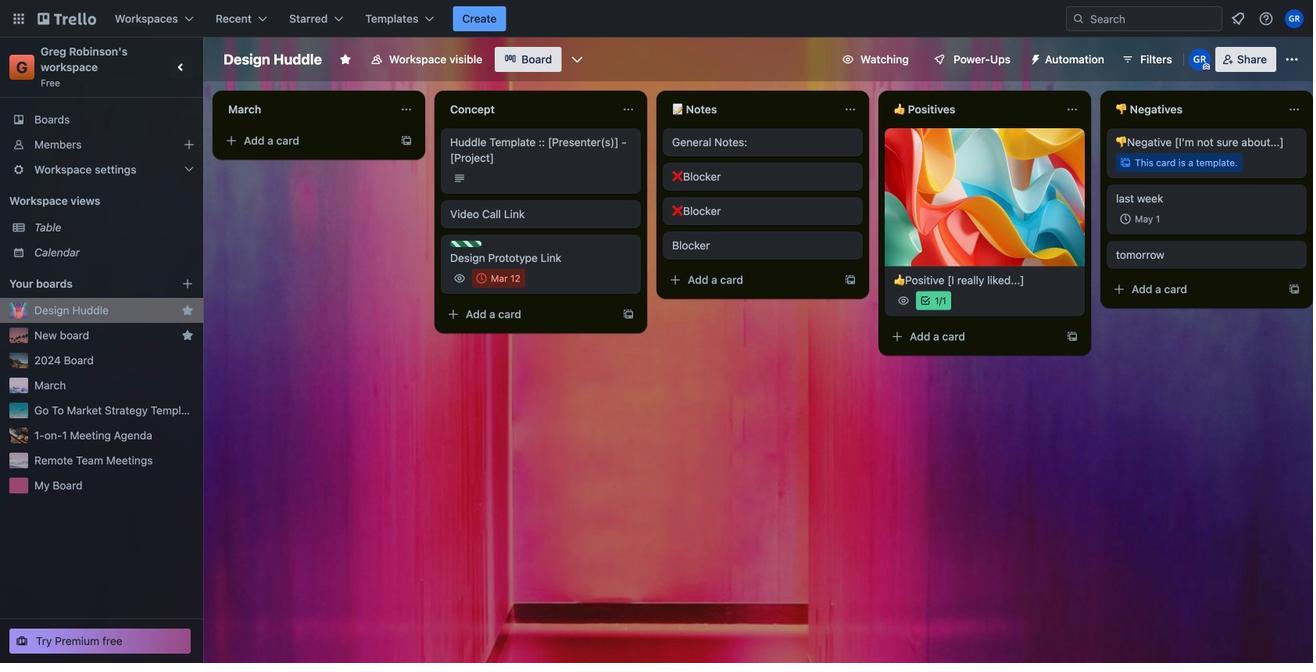 Task type: locate. For each thing, give the bounding box(es) containing it.
2 starred icon image from the top
[[181, 329, 194, 342]]

create from template… image
[[844, 274, 857, 286], [1288, 283, 1301, 296], [622, 308, 635, 321]]

0 horizontal spatial create from template… image
[[400, 134, 413, 147]]

None checkbox
[[1116, 210, 1165, 228], [472, 269, 525, 288], [1116, 210, 1165, 228], [472, 269, 525, 288]]

star or unstar board image
[[339, 53, 352, 66]]

workspace navigation collapse icon image
[[170, 56, 192, 78]]

open information menu image
[[1259, 11, 1274, 27]]

0 vertical spatial starred icon image
[[181, 304, 194, 317]]

1 vertical spatial create from template… image
[[1066, 330, 1079, 343]]

1 vertical spatial starred icon image
[[181, 329, 194, 342]]

color: green, title: none image
[[450, 241, 482, 247]]

0 notifications image
[[1229, 9, 1248, 28]]

1 starred icon image from the top
[[181, 304, 194, 317]]

starred icon image
[[181, 304, 194, 317], [181, 329, 194, 342]]

add board image
[[181, 278, 194, 290]]

greg robinson (gregrobinson96) image
[[1285, 9, 1304, 28]]

2 horizontal spatial create from template… image
[[1288, 283, 1301, 296]]

None text field
[[219, 97, 394, 122], [885, 97, 1060, 122], [219, 97, 394, 122], [885, 97, 1060, 122]]

create from template… image
[[400, 134, 413, 147], [1066, 330, 1079, 343]]

None text field
[[441, 97, 616, 122], [663, 97, 838, 122], [1107, 97, 1282, 122], [441, 97, 616, 122], [663, 97, 838, 122], [1107, 97, 1282, 122]]

back to home image
[[38, 6, 96, 31]]



Task type: describe. For each thing, give the bounding box(es) containing it.
customize views image
[[569, 52, 585, 67]]

your boards with 8 items element
[[9, 274, 158, 293]]

0 vertical spatial create from template… image
[[400, 134, 413, 147]]

greg robinson (gregrobinson96) image
[[1189, 48, 1211, 70]]

primary element
[[0, 0, 1314, 38]]

1 horizontal spatial create from template… image
[[1066, 330, 1079, 343]]

Search field
[[1085, 8, 1222, 30]]

Board name text field
[[216, 47, 330, 72]]

1 horizontal spatial create from template… image
[[844, 274, 857, 286]]

this member is an admin of this board. image
[[1203, 63, 1210, 70]]

sm image
[[1023, 47, 1045, 69]]

0 horizontal spatial create from template… image
[[622, 308, 635, 321]]

search image
[[1073, 13, 1085, 25]]

show menu image
[[1285, 52, 1300, 67]]



Task type: vqa. For each thing, say whether or not it's contained in the screenshot.
Click to unstar Design Huddle . It will be removed from your starred list. icon
no



